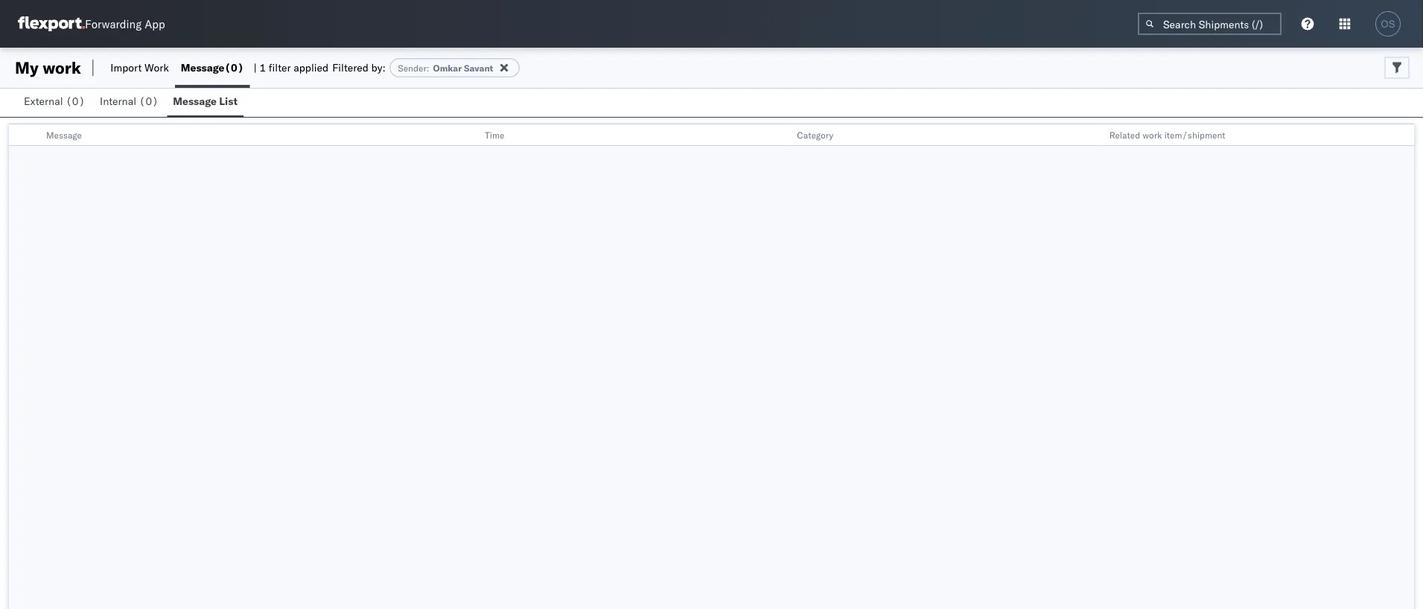 Task type: vqa. For each thing, say whether or not it's contained in the screenshot.
Message Resize Handle column header
yes



Task type: locate. For each thing, give the bounding box(es) containing it.
resize handle column header
[[459, 124, 477, 147], [772, 124, 790, 147], [1084, 124, 1102, 147], [1396, 124, 1414, 147]]

1 vertical spatial message
[[173, 95, 217, 108]]

work for my
[[43, 57, 81, 78]]

work
[[144, 61, 169, 74]]

message
[[181, 61, 224, 74], [173, 95, 217, 108], [46, 129, 82, 140]]

4 resize handle column header from the left
[[1396, 124, 1414, 147]]

2 resize handle column header from the left
[[772, 124, 790, 147]]

message down external (0) button
[[46, 129, 82, 140]]

external (0) button
[[18, 88, 94, 117]]

(0) inside button
[[66, 95, 85, 108]]

resize handle column header for message
[[459, 124, 477, 147]]

(0) left |
[[224, 61, 244, 74]]

resize handle column header for related work item/shipment
[[1396, 124, 1414, 147]]

work right related on the right top
[[1143, 129, 1162, 140]]

:
[[427, 62, 429, 73]]

0 horizontal spatial (0)
[[66, 95, 85, 108]]

by:
[[371, 61, 386, 74]]

my
[[15, 57, 39, 78]]

1 resize handle column header from the left
[[459, 124, 477, 147]]

omkar
[[433, 62, 462, 73]]

app
[[145, 17, 165, 31]]

time
[[485, 129, 505, 140]]

0 vertical spatial work
[[43, 57, 81, 78]]

|
[[254, 61, 257, 74]]

0 horizontal spatial work
[[43, 57, 81, 78]]

external
[[24, 95, 63, 108]]

1 vertical spatial work
[[1143, 129, 1162, 140]]

message up message list
[[181, 61, 224, 74]]

(0) right external at the top left of page
[[66, 95, 85, 108]]

filter
[[269, 61, 291, 74]]

2 horizontal spatial (0)
[[224, 61, 244, 74]]

internal
[[100, 95, 136, 108]]

(0) right internal
[[139, 95, 158, 108]]

savant
[[464, 62, 493, 73]]

forwarding app link
[[18, 16, 165, 31]]

Search Shipments (/) text field
[[1138, 13, 1282, 35]]

work up external (0)
[[43, 57, 81, 78]]

0 vertical spatial message
[[181, 61, 224, 74]]

forwarding app
[[85, 17, 165, 31]]

forwarding
[[85, 17, 142, 31]]

(0)
[[224, 61, 244, 74], [66, 95, 85, 108], [139, 95, 158, 108]]

message inside button
[[173, 95, 217, 108]]

work
[[43, 57, 81, 78], [1143, 129, 1162, 140]]

external (0)
[[24, 95, 85, 108]]

(0) inside button
[[139, 95, 158, 108]]

message list button
[[167, 88, 244, 117]]

import work
[[110, 61, 169, 74]]

message list
[[173, 95, 238, 108]]

3 resize handle column header from the left
[[1084, 124, 1102, 147]]

applied
[[294, 61, 329, 74]]

sender
[[398, 62, 427, 73]]

1 horizontal spatial work
[[1143, 129, 1162, 140]]

message left list
[[173, 95, 217, 108]]

resize handle column header for category
[[1084, 124, 1102, 147]]

1 horizontal spatial (0)
[[139, 95, 158, 108]]



Task type: describe. For each thing, give the bounding box(es) containing it.
category
[[797, 129, 833, 140]]

(0) for external (0)
[[66, 95, 85, 108]]

internal (0) button
[[94, 88, 167, 117]]

flexport. image
[[18, 16, 85, 31]]

my work
[[15, 57, 81, 78]]

os button
[[1371, 7, 1405, 41]]

import work button
[[105, 48, 175, 88]]

filtered
[[332, 61, 369, 74]]

item/shipment
[[1164, 129, 1225, 140]]

1
[[259, 61, 266, 74]]

import
[[110, 61, 142, 74]]

2 vertical spatial message
[[46, 129, 82, 140]]

os
[[1381, 18, 1395, 29]]

(0) for message (0)
[[224, 61, 244, 74]]

related work item/shipment
[[1109, 129, 1225, 140]]

(0) for internal (0)
[[139, 95, 158, 108]]

related
[[1109, 129, 1140, 140]]

list
[[219, 95, 238, 108]]

message for list
[[173, 95, 217, 108]]

internal (0)
[[100, 95, 158, 108]]

| 1 filter applied filtered by:
[[254, 61, 386, 74]]

sender : omkar savant
[[398, 62, 493, 73]]

message for (0)
[[181, 61, 224, 74]]

resize handle column header for time
[[772, 124, 790, 147]]

work for related
[[1143, 129, 1162, 140]]

message (0)
[[181, 61, 244, 74]]



